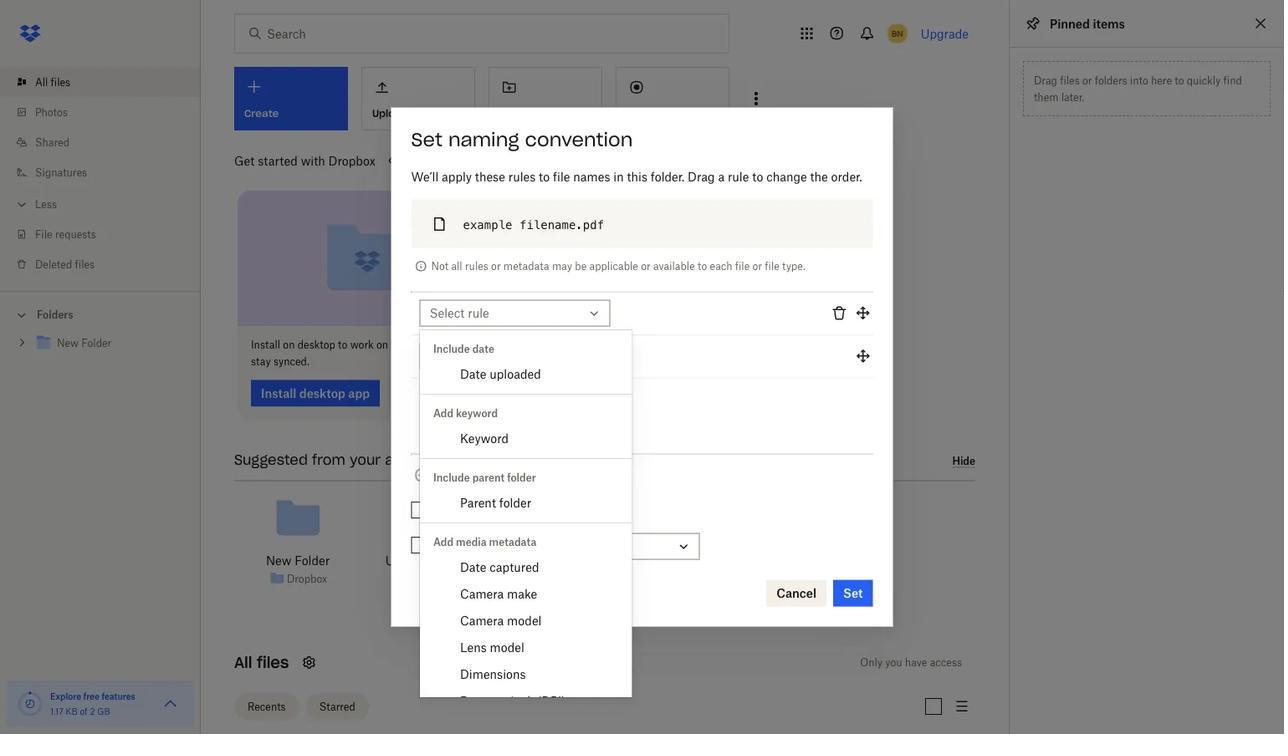 Task type: vqa. For each thing, say whether or not it's contained in the screenshot.
Signatures
yes



Task type: describe. For each thing, give the bounding box(es) containing it.
work
[[350, 339, 374, 352]]

be
[[575, 260, 587, 273]]

starred button
[[306, 694, 369, 721]]

kb
[[66, 707, 78, 717]]

rule for add rule
[[458, 469, 480, 483]]

metadata inside list box
[[489, 536, 537, 549]]

0 horizontal spatial rules
[[465, 260, 489, 273]]

starred
[[319, 701, 356, 714]]

0 vertical spatial new folder link
[[266, 552, 330, 570]]

close right sidebar image
[[1251, 13, 1271, 33]]

convention
[[525, 128, 633, 151]]

dropbox link for new folder
[[287, 571, 327, 588]]

recents
[[248, 701, 286, 714]]

file requests
[[35, 228, 96, 241]]

parent
[[473, 472, 505, 484]]

list box containing date uploaded
[[420, 331, 632, 735]]

camera model
[[460, 614, 542, 628]]

uploaded
[[490, 367, 541, 381]]

pinned items
[[1050, 16, 1126, 31]]

captured
[[490, 560, 539, 575]]

1 or from the left
[[491, 260, 501, 273]]

getting
[[645, 554, 687, 568]]

deleted files link
[[13, 249, 201, 280]]

2 on from the left
[[377, 339, 388, 352]]

shared
[[35, 136, 69, 149]]

your
[[350, 452, 381, 469]]

deleted
[[35, 258, 72, 271]]

date uploaded
[[460, 367, 541, 381]]

dropbox for untitled.paper
[[414, 573, 455, 585]]

3 or from the left
[[753, 260, 763, 273]]

select rule button
[[411, 293, 873, 337]]

parent
[[460, 496, 496, 510]]

add rule button
[[412, 466, 480, 486]]

requests
[[55, 228, 96, 241]]

items
[[1093, 16, 1126, 31]]

and
[[446, 339, 464, 352]]

recents button
[[234, 694, 299, 721]]

dots per inch (dpi)
[[460, 694, 566, 708]]

1 horizontal spatial new folder link
[[789, 571, 844, 588]]

pinned
[[1050, 16, 1091, 31]]

select rule
[[430, 306, 489, 320]]

date captured
[[460, 560, 539, 575]]

1 horizontal spatial all
[[234, 654, 252, 673]]

dots
[[460, 694, 486, 708]]

_ for _ my paper doc.paper
[[494, 554, 498, 568]]

1 horizontal spatial rules
[[509, 170, 536, 184]]

1 vertical spatial folder
[[507, 472, 536, 484]]

add for add keyword
[[434, 407, 454, 420]]

offline
[[414, 339, 444, 352]]

each
[[710, 260, 733, 273]]

synced.
[[274, 356, 310, 368]]

create folder button
[[489, 67, 603, 131]]

keyword
[[460, 431, 509, 446]]

drag
[[688, 170, 715, 184]]

camera for camera make
[[460, 587, 504, 601]]

you
[[886, 657, 903, 670]]

capitalize initials
[[436, 505, 533, 519]]

make
[[507, 587, 538, 601]]

_ getting star… paper.paper link
[[620, 552, 740, 589]]

signatures
[[35, 166, 87, 179]]

initials
[[496, 505, 533, 519]]

example filename.pdf
[[463, 218, 604, 232]]

naming
[[449, 128, 519, 151]]

may
[[552, 260, 572, 273]]

these
[[475, 170, 505, 184]]

this
[[627, 170, 648, 184]]

all files link
[[13, 67, 201, 97]]

0 vertical spatial rule
[[728, 170, 749, 184]]

create folder
[[500, 107, 568, 120]]

add for add media metadata
[[434, 536, 454, 549]]

1 horizontal spatial new folder
[[789, 573, 844, 585]]

metadata inside the set naming convention dialog
[[504, 260, 550, 273]]

files inside install on desktop to work on files offline and stay synced.
[[391, 339, 411, 352]]

words
[[490, 540, 524, 554]]

dimensions
[[460, 667, 526, 682]]

paper
[[522, 554, 554, 568]]

folder for right new folder link
[[814, 573, 844, 585]]

doc.paper
[[557, 554, 612, 568]]

add media metadata
[[434, 536, 537, 549]]

untitled.paper
[[386, 554, 465, 568]]

type.
[[783, 260, 806, 273]]

only you have access
[[861, 657, 962, 670]]

file requests link
[[13, 219, 201, 249]]

we'll
[[411, 170, 439, 184]]

have
[[905, 657, 928, 670]]

folder for create folder
[[537, 107, 568, 120]]

date
[[473, 343, 495, 355]]

suggested from your activity
[[234, 452, 437, 469]]

order.
[[832, 170, 863, 184]]

lens
[[460, 641, 487, 655]]

0 horizontal spatial new folder
[[266, 554, 330, 568]]

files up the recents at the bottom
[[257, 654, 289, 673]]

only
[[861, 657, 883, 670]]

get started with dropbox
[[234, 154, 376, 168]]

folder for parent folder
[[499, 496, 532, 510]]

date for date uploaded
[[460, 367, 487, 381]]

quota usage element
[[17, 691, 44, 718]]

capitalize
[[436, 505, 493, 519]]

_ my paper doc.paper
[[494, 554, 612, 568]]

example
[[463, 218, 513, 232]]

folders
[[37, 309, 73, 321]]

not
[[431, 260, 449, 273]]



Task type: locate. For each thing, give the bounding box(es) containing it.
0 horizontal spatial with
[[301, 154, 325, 168]]

2 horizontal spatial dropbox
[[414, 573, 455, 585]]

upgrade
[[921, 26, 969, 41]]

separate words with
[[436, 540, 551, 554]]

folder inside create folder button
[[537, 107, 568, 120]]

camera up lens at the bottom of the page
[[460, 614, 504, 628]]

parent folder
[[460, 496, 532, 510]]

0 vertical spatial new
[[266, 554, 292, 568]]

0 vertical spatial new folder
[[266, 554, 330, 568]]

2 or from the left
[[641, 260, 651, 273]]

1 vertical spatial new folder
[[789, 573, 844, 585]]

from
[[312, 452, 346, 469]]

record button
[[616, 67, 730, 131]]

in
[[614, 170, 624, 184]]

gb
[[97, 707, 110, 717]]

folder down the parent
[[499, 496, 532, 510]]

all files list item
[[0, 67, 201, 97]]

filename.pdf
[[520, 218, 604, 232]]

rules right all
[[465, 260, 489, 273]]

all files up photos
[[35, 76, 70, 88]]

files inside list item
[[51, 76, 70, 88]]

with
[[301, 154, 325, 168], [527, 540, 551, 554]]

2 horizontal spatial file
[[765, 260, 780, 273]]

with right started on the left of the page
[[301, 154, 325, 168]]

star…
[[691, 554, 723, 568]]

with for started
[[301, 154, 325, 168]]

set naming convention dialog
[[391, 108, 893, 627]]

0 horizontal spatial folder
[[295, 554, 330, 568]]

folder right the parent
[[507, 472, 536, 484]]

1 horizontal spatial _
[[637, 554, 642, 568]]

deleted files
[[35, 258, 95, 271]]

1 vertical spatial all
[[234, 654, 252, 673]]

1 horizontal spatial or
[[641, 260, 651, 273]]

1 vertical spatial with
[[527, 540, 551, 554]]

1 horizontal spatial dropbox
[[329, 154, 376, 168]]

photos link
[[13, 97, 201, 127]]

0 horizontal spatial new
[[266, 554, 292, 568]]

model down camera model
[[490, 641, 525, 655]]

Select rule button
[[420, 300, 611, 327]]

add inside button
[[432, 469, 455, 483]]

or right all
[[491, 260, 501, 273]]

rules right these
[[509, 170, 536, 184]]

2 date from the top
[[460, 560, 487, 575]]

add up capitalize
[[432, 469, 455, 483]]

folder
[[537, 107, 568, 120], [507, 472, 536, 484], [499, 496, 532, 510]]

my
[[501, 554, 519, 568]]

model
[[507, 614, 542, 628], [490, 641, 525, 655]]

1 vertical spatial folder
[[814, 573, 844, 585]]

upgrade link
[[921, 26, 969, 41]]

0 vertical spatial folder
[[295, 554, 330, 568]]

0 horizontal spatial _
[[494, 554, 498, 568]]

0 vertical spatial all
[[35, 76, 48, 88]]

all files inside list item
[[35, 76, 70, 88]]

add left keyword
[[434, 407, 454, 420]]

folder.
[[651, 170, 685, 184]]

1 vertical spatial new folder link
[[789, 571, 844, 588]]

all up the recents at the bottom
[[234, 654, 252, 673]]

rules
[[509, 170, 536, 184], [465, 260, 489, 273]]

list containing all files
[[0, 57, 201, 291]]

1 date from the top
[[460, 367, 487, 381]]

dropbox
[[329, 154, 376, 168], [287, 573, 327, 585], [414, 573, 455, 585]]

set naming convention
[[411, 128, 633, 151]]

1 horizontal spatial dropbox link
[[414, 571, 455, 588]]

with inside the set naming convention dialog
[[527, 540, 551, 554]]

photos
[[35, 106, 68, 118]]

1 vertical spatial rule
[[468, 306, 489, 320]]

dropbox image
[[13, 17, 47, 50]]

on right the work
[[377, 339, 388, 352]]

_ inside the _ getting star… paper.paper
[[637, 554, 642, 568]]

0 horizontal spatial dropbox
[[287, 573, 327, 585]]

list box
[[420, 331, 632, 735]]

0 horizontal spatial dropbox link
[[287, 571, 327, 588]]

2 dropbox link from the left
[[414, 571, 455, 588]]

record
[[627, 107, 664, 120]]

the
[[811, 170, 828, 184]]

0 horizontal spatial on
[[283, 339, 295, 352]]

select
[[430, 306, 465, 320]]

2 camera from the top
[[460, 614, 504, 628]]

1 vertical spatial include
[[434, 472, 470, 484]]

folders button
[[0, 302, 201, 327]]

separate
[[436, 540, 487, 554]]

files up photos
[[51, 76, 70, 88]]

1 dropbox link from the left
[[287, 571, 327, 588]]

0 vertical spatial add
[[434, 407, 454, 420]]

0 horizontal spatial file
[[553, 170, 570, 184]]

dropbox for new folder
[[287, 573, 327, 585]]

file right each
[[735, 260, 750, 273]]

model for camera model
[[507, 614, 542, 628]]

0 vertical spatial metadata
[[504, 260, 550, 273]]

desktop
[[298, 339, 336, 352]]

Filename text field
[[430, 347, 601, 366]]

free
[[83, 692, 100, 702]]

less image
[[13, 196, 30, 213]]

1 vertical spatial new
[[789, 573, 811, 585]]

0 vertical spatial all files
[[35, 76, 70, 88]]

metadata left 'may'
[[504, 260, 550, 273]]

model for lens model
[[490, 641, 525, 655]]

dropbox link for untitled.paper
[[414, 571, 455, 588]]

1 vertical spatial camera
[[460, 614, 504, 628]]

2 _ from the left
[[637, 554, 642, 568]]

_ left getting
[[637, 554, 642, 568]]

1 horizontal spatial new
[[789, 573, 811, 585]]

folder
[[295, 554, 330, 568], [814, 573, 844, 585]]

0 vertical spatial include
[[434, 343, 470, 355]]

0 vertical spatial rules
[[509, 170, 536, 184]]

explore free features 1.17 kb of 2 gb
[[50, 692, 135, 717]]

add for add rule
[[432, 469, 455, 483]]

media
[[456, 536, 487, 549]]

1 include from the top
[[434, 343, 470, 355]]

files right deleted
[[75, 258, 95, 271]]

_ left my
[[494, 554, 498, 568]]

date down separate
[[460, 560, 487, 575]]

(dpi)
[[538, 694, 566, 708]]

file left names
[[553, 170, 570, 184]]

access
[[930, 657, 962, 670]]

folder right create
[[537, 107, 568, 120]]

all
[[35, 76, 48, 88], [234, 654, 252, 673]]

dropbox link
[[287, 571, 327, 588], [414, 571, 455, 588]]

with up paper at the bottom of the page
[[527, 540, 551, 554]]

metadata
[[504, 260, 550, 273], [489, 536, 537, 549]]

1 horizontal spatial all files
[[234, 654, 289, 673]]

or right each
[[753, 260, 763, 273]]

keyword
[[456, 407, 498, 420]]

include for date uploaded
[[434, 343, 470, 355]]

0 vertical spatial model
[[507, 614, 542, 628]]

0 horizontal spatial all
[[35, 76, 48, 88]]

0 vertical spatial date
[[460, 367, 487, 381]]

1 horizontal spatial with
[[527, 540, 551, 554]]

to left the work
[[338, 339, 348, 352]]

1 vertical spatial model
[[490, 641, 525, 655]]

include up capitalize
[[434, 472, 470, 484]]

to down set naming convention at the top of page
[[539, 170, 550, 184]]

less
[[35, 198, 57, 210]]

1.17
[[50, 707, 63, 717]]

available
[[654, 260, 695, 273]]

explore
[[50, 692, 81, 702]]

2
[[90, 707, 95, 717]]

_ for _ getting star… paper.paper
[[637, 554, 642, 568]]

camera
[[460, 587, 504, 601], [460, 614, 504, 628]]

to left change
[[753, 170, 764, 184]]

with for words
[[527, 540, 551, 554]]

1 horizontal spatial on
[[377, 339, 388, 352]]

a
[[718, 170, 725, 184]]

camera down date captured
[[460, 587, 504, 601]]

on up synced.
[[283, 339, 295, 352]]

1 vertical spatial rules
[[465, 260, 489, 273]]

rule right a
[[728, 170, 749, 184]]

all files
[[35, 76, 70, 88], [234, 654, 289, 673]]

new folder
[[266, 554, 330, 568], [789, 573, 844, 585]]

to inside install on desktop to work on files offline and stay synced.
[[338, 339, 348, 352]]

all inside list item
[[35, 76, 48, 88]]

_ getting star… paper.paper
[[637, 554, 723, 587]]

add keyword
[[434, 407, 498, 420]]

1 vertical spatial date
[[460, 560, 487, 575]]

1 on from the left
[[283, 339, 295, 352]]

file left type.
[[765, 260, 780, 273]]

1 horizontal spatial folder
[[814, 573, 844, 585]]

date for date captured
[[460, 560, 487, 575]]

untitled.paper link
[[386, 552, 465, 570]]

0 horizontal spatial new folder link
[[266, 552, 330, 570]]

signatures link
[[13, 157, 201, 187]]

2 vertical spatial rule
[[458, 469, 480, 483]]

get
[[234, 154, 255, 168]]

1 horizontal spatial file
[[735, 260, 750, 273]]

all
[[451, 260, 463, 273]]

2 vertical spatial add
[[434, 536, 454, 549]]

add
[[434, 407, 454, 420], [432, 469, 455, 483], [434, 536, 454, 549]]

stay
[[251, 356, 271, 368]]

all files up the recents at the bottom
[[234, 654, 289, 673]]

add up untitled.paper link
[[434, 536, 454, 549]]

metadata up my
[[489, 536, 537, 549]]

folder for new folder link to the top
[[295, 554, 330, 568]]

list
[[0, 57, 201, 291]]

1 _ from the left
[[494, 554, 498, 568]]

model down make
[[507, 614, 542, 628]]

file
[[553, 170, 570, 184], [735, 260, 750, 273], [765, 260, 780, 273]]

1 vertical spatial add
[[432, 469, 455, 483]]

0 vertical spatial camera
[[460, 587, 504, 601]]

0 vertical spatial with
[[301, 154, 325, 168]]

rule for select rule
[[468, 306, 489, 320]]

1 vertical spatial metadata
[[489, 536, 537, 549]]

_
[[494, 554, 498, 568], [637, 554, 642, 568]]

to left each
[[698, 260, 707, 273]]

rule up 'parent'
[[458, 469, 480, 483]]

2 vertical spatial folder
[[499, 496, 532, 510]]

create
[[500, 107, 534, 120]]

rule right select
[[468, 306, 489, 320]]

lens model
[[460, 641, 525, 655]]

suggested
[[234, 452, 308, 469]]

0 horizontal spatial or
[[491, 260, 501, 273]]

camera for camera model
[[460, 614, 504, 628]]

applicable
[[590, 260, 639, 273]]

date down include date
[[460, 367, 487, 381]]

all up photos
[[35, 76, 48, 88]]

2 horizontal spatial or
[[753, 260, 763, 273]]

0 horizontal spatial all files
[[35, 76, 70, 88]]

camera make
[[460, 587, 538, 601]]

include date
[[434, 343, 495, 355]]

include for parent folder
[[434, 472, 470, 484]]

or left 'available'
[[641, 260, 651, 273]]

files left offline
[[391, 339, 411, 352]]

include left the date
[[434, 343, 470, 355]]

0 vertical spatial folder
[[537, 107, 568, 120]]

2 include from the top
[[434, 472, 470, 484]]

include
[[434, 343, 470, 355], [434, 472, 470, 484]]

1 vertical spatial all files
[[234, 654, 289, 673]]

started
[[258, 154, 298, 168]]

shared link
[[13, 127, 201, 157]]

1 camera from the top
[[460, 587, 504, 601]]



